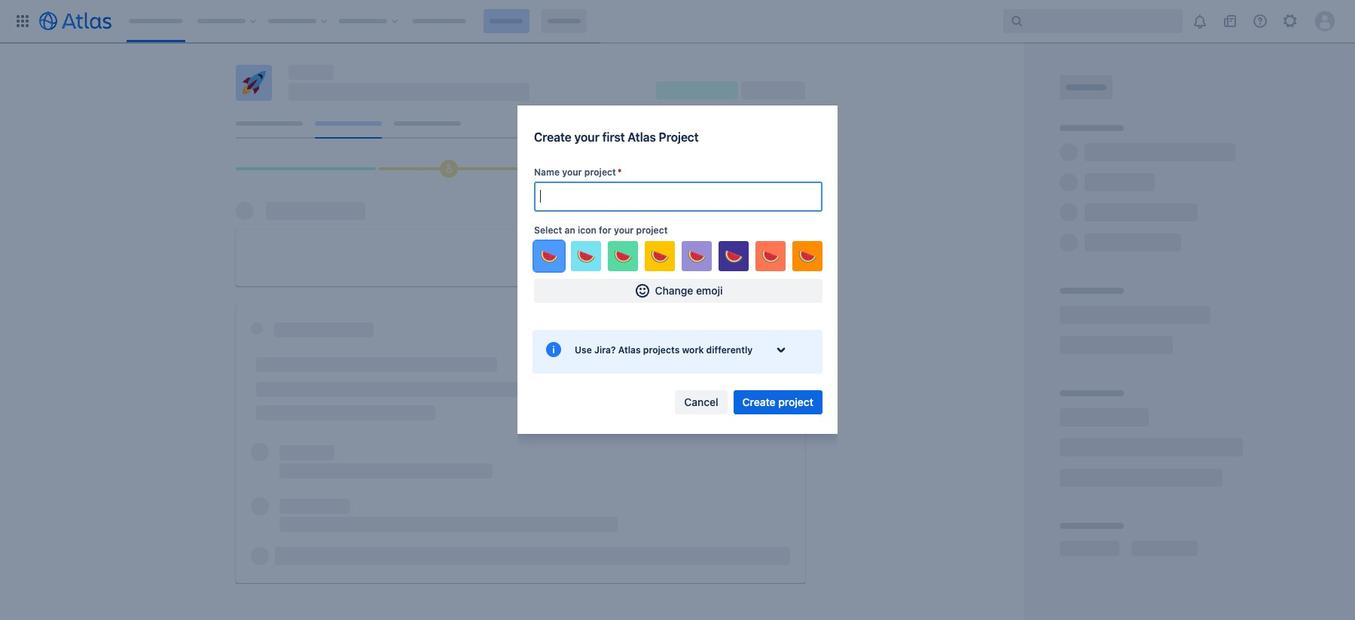 Task type: vqa. For each thing, say whether or not it's contained in the screenshot.
Create in BUTTON
yes



Task type: locate. For each thing, give the bounding box(es) containing it.
create inside button
[[743, 396, 776, 408]]

:watermelon: image
[[540, 247, 558, 265], [762, 247, 780, 265], [799, 247, 817, 265]]

show more projects image
[[769, 338, 793, 362]]

jira?
[[594, 344, 616, 356]]

0 horizontal spatial :watermelon: image
[[540, 247, 558, 265]]

your right for
[[614, 225, 634, 236]]

atlas right first
[[628, 130, 656, 144]]

1 horizontal spatial :watermelon: image
[[762, 247, 780, 265]]

2 horizontal spatial project
[[779, 396, 814, 408]]

change emoji
[[655, 284, 723, 297]]

your right name at top left
[[562, 167, 582, 178]]

:watermelon: image
[[540, 247, 558, 265], [577, 247, 595, 265], [577, 247, 595, 265], [614, 247, 632, 265], [614, 247, 632, 265], [651, 247, 669, 265], [651, 247, 669, 265], [688, 247, 706, 265], [688, 247, 706, 265], [725, 247, 743, 265], [725, 247, 743, 265], [762, 247, 780, 265], [799, 247, 817, 265]]

0 vertical spatial your
[[575, 130, 600, 144]]

None field
[[536, 183, 821, 210]]

2 horizontal spatial :watermelon: image
[[799, 247, 817, 265]]

create project button
[[734, 390, 823, 414]]

your left first
[[575, 130, 600, 144]]

create project
[[743, 396, 814, 408]]

create
[[534, 130, 572, 144], [743, 396, 776, 408]]

create up name at top left
[[534, 130, 572, 144]]

create for create project
[[743, 396, 776, 408]]

*
[[618, 167, 622, 178]]

atlas right jira?
[[618, 344, 641, 356]]

0 horizontal spatial create
[[534, 130, 572, 144]]

icon
[[578, 225, 597, 236]]

projects
[[643, 344, 680, 356]]

1 vertical spatial project
[[636, 225, 668, 236]]

1 horizontal spatial project
[[636, 225, 668, 236]]

use jira? atlas projects work differently
[[575, 344, 753, 356]]

2 vertical spatial your
[[614, 225, 634, 236]]

project down 'show more projects' icon on the bottom right of the page
[[779, 396, 814, 408]]

atlas
[[628, 130, 656, 144], [618, 344, 641, 356]]

create down 'show more projects' icon on the bottom right of the page
[[743, 396, 776, 408]]

1 :watermelon: image from the left
[[540, 247, 558, 265]]

0 horizontal spatial project
[[585, 167, 616, 178]]

project inside button
[[779, 396, 814, 408]]

2 vertical spatial project
[[779, 396, 814, 408]]

1 vertical spatial your
[[562, 167, 582, 178]]

project right for
[[636, 225, 668, 236]]

project left '*'
[[585, 167, 616, 178]]

select an icon for your project
[[534, 225, 668, 236]]

work
[[682, 344, 704, 356]]

0 vertical spatial create
[[534, 130, 572, 144]]

your
[[575, 130, 600, 144], [562, 167, 582, 178], [614, 225, 634, 236]]

project
[[585, 167, 616, 178], [636, 225, 668, 236], [779, 396, 814, 408]]

select
[[534, 225, 562, 236]]

1 vertical spatial create
[[743, 396, 776, 408]]

first
[[603, 130, 625, 144]]

3 :watermelon: image from the left
[[799, 247, 817, 265]]

0 vertical spatial atlas
[[628, 130, 656, 144]]

1 horizontal spatial create
[[743, 396, 776, 408]]



Task type: describe. For each thing, give the bounding box(es) containing it.
your for create
[[575, 130, 600, 144]]

for
[[599, 225, 612, 236]]

your for name
[[562, 167, 582, 178]]

change emoji button
[[534, 279, 823, 304]]

differently
[[706, 344, 753, 356]]

1 vertical spatial atlas
[[618, 344, 641, 356]]

name your project *
[[534, 167, 622, 178]]

emoji
[[696, 284, 723, 297]]

change
[[655, 284, 693, 297]]

name
[[534, 167, 560, 178]]

project
[[659, 130, 699, 144]]

cancel
[[684, 396, 719, 408]]

create your first atlas project
[[534, 130, 699, 144]]

use
[[575, 344, 592, 356]]

0 vertical spatial project
[[585, 167, 616, 178]]

an
[[565, 225, 576, 236]]

cancel button
[[675, 390, 728, 414]]

2 :watermelon: image from the left
[[762, 247, 780, 265]]

create for create your first atlas project
[[534, 130, 572, 144]]



